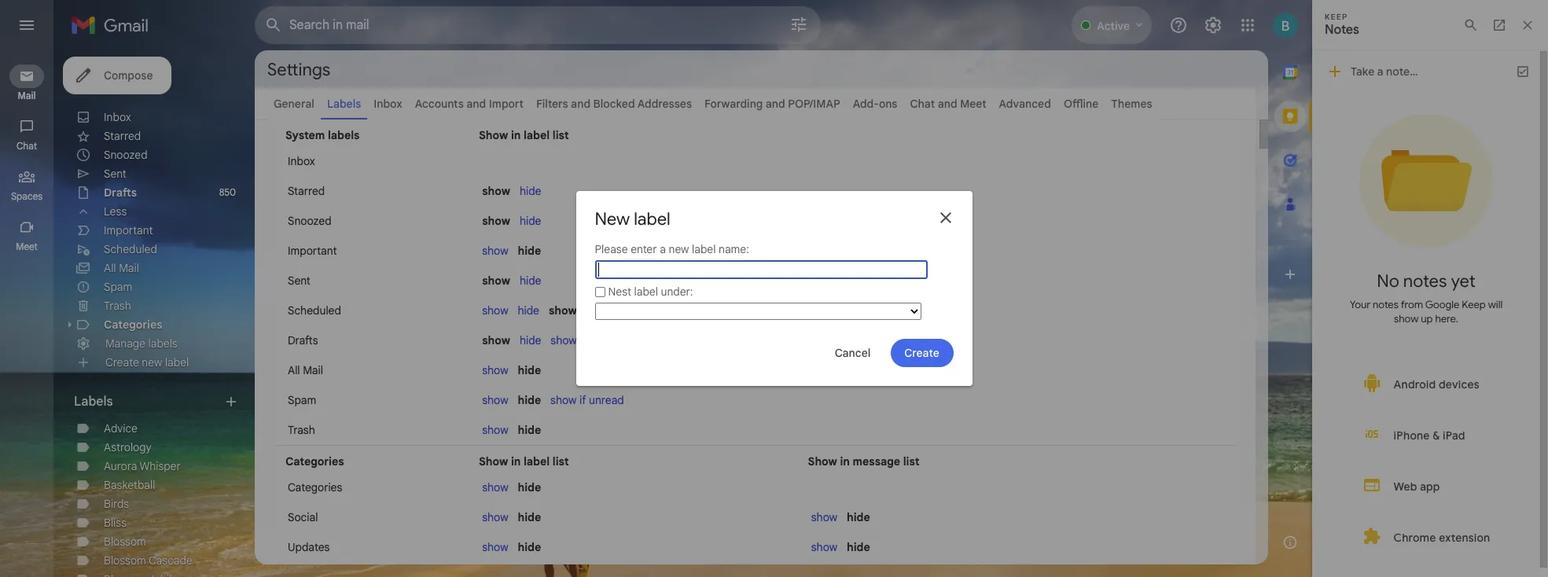 Task type: locate. For each thing, give the bounding box(es) containing it.
0 vertical spatial all
[[104, 261, 116, 275]]

less button
[[63, 202, 245, 221]]

label
[[524, 128, 550, 142], [634, 208, 671, 230], [692, 242, 716, 256], [634, 285, 658, 299], [165, 356, 189, 370], [524, 455, 550, 469]]

sent
[[104, 167, 127, 181], [288, 274, 311, 288]]

forwarding and pop/imap
[[705, 97, 841, 111]]

mail inside heading
[[18, 90, 36, 101]]

0 vertical spatial starred
[[104, 129, 141, 143]]

advice
[[104, 422, 138, 436]]

0 vertical spatial show in label list
[[479, 128, 569, 142]]

add-ons link
[[853, 97, 898, 111]]

show if unread link for drafts
[[551, 334, 625, 348]]

new label
[[595, 208, 671, 230]]

1 horizontal spatial create
[[905, 346, 940, 360]]

0 horizontal spatial trash
[[104, 299, 131, 313]]

new
[[669, 242, 689, 256], [142, 356, 162, 370]]

labels down labels link
[[328, 128, 360, 142]]

1 vertical spatial show if unread
[[551, 334, 625, 348]]

important for important
[[288, 244, 337, 258]]

in for system labels
[[511, 128, 521, 142]]

inbox
[[374, 97, 402, 111], [104, 110, 131, 124], [288, 154, 315, 168]]

2 if from the top
[[580, 334, 587, 348]]

chat down mail heading
[[16, 140, 37, 152]]

filters
[[536, 97, 568, 111]]

1 vertical spatial drafts
[[288, 334, 318, 348]]

new inside important scheduled all mail spam trash categories manage labels create new label
[[142, 356, 162, 370]]

0 horizontal spatial create
[[105, 356, 139, 370]]

create button
[[891, 339, 954, 368]]

0 horizontal spatial mail
[[18, 90, 36, 101]]

1 vertical spatial labels
[[148, 337, 178, 351]]

1 vertical spatial trash
[[288, 423, 315, 437]]

labels
[[327, 97, 361, 111], [74, 394, 113, 410]]

unread for spam
[[589, 393, 624, 407]]

all mail link
[[104, 261, 139, 275]]

0 vertical spatial mail
[[18, 90, 36, 101]]

0 horizontal spatial spam
[[104, 280, 132, 294]]

compose
[[104, 68, 153, 83]]

important for important scheduled all mail spam trash categories manage labels create new label
[[104, 223, 153, 238]]

meet left advanced link
[[961, 97, 987, 111]]

inbox up starred link on the top left of page
[[104, 110, 131, 124]]

0 horizontal spatial labels
[[74, 394, 113, 410]]

0 vertical spatial spam
[[104, 280, 132, 294]]

offline
[[1064, 97, 1099, 111]]

enter
[[631, 242, 657, 256]]

new down manage labels link
[[142, 356, 162, 370]]

inbox inside inbox starred snoozed sent
[[104, 110, 131, 124]]

1 vertical spatial mail
[[119, 261, 139, 275]]

general
[[274, 97, 315, 111]]

2 horizontal spatial inbox
[[374, 97, 402, 111]]

2 and from the left
[[571, 97, 591, 111]]

and right filters
[[571, 97, 591, 111]]

2 vertical spatial mail
[[303, 363, 323, 378]]

0 horizontal spatial new
[[142, 356, 162, 370]]

inbox link up starred link on the top left of page
[[104, 110, 131, 124]]

0 vertical spatial if
[[580, 304, 587, 318]]

2 show if unread link from the top
[[551, 393, 624, 407]]

0 horizontal spatial chat
[[16, 140, 37, 152]]

2 show in label list from the top
[[479, 455, 569, 469]]

show link
[[482, 244, 509, 258], [482, 304, 509, 318], [482, 363, 509, 378], [482, 393, 509, 407], [482, 423, 509, 437], [482, 481, 509, 495], [482, 511, 509, 525], [812, 511, 838, 525], [482, 540, 509, 555], [812, 540, 838, 555]]

0 vertical spatial new
[[669, 242, 689, 256]]

if
[[580, 304, 587, 318], [580, 334, 587, 348], [580, 393, 586, 407]]

filters and blocked addresses
[[536, 97, 692, 111]]

1 vertical spatial show if unread link
[[551, 393, 624, 407]]

updates
[[288, 540, 330, 555]]

3 and from the left
[[766, 97, 786, 111]]

important
[[104, 223, 153, 238], [288, 244, 337, 258]]

drafts up all mail
[[288, 334, 318, 348]]

spam down all mail
[[288, 393, 316, 407]]

new right a
[[669, 242, 689, 256]]

spaces
[[11, 190, 43, 202]]

chat for chat
[[16, 140, 37, 152]]

inbox link right labels link
[[374, 97, 402, 111]]

0 horizontal spatial drafts
[[104, 186, 137, 200]]

manage
[[105, 337, 145, 351]]

0 horizontal spatial inbox
[[104, 110, 131, 124]]

Please enter a new label name: field
[[595, 260, 928, 279]]

ons
[[879, 97, 898, 111]]

addresses
[[638, 97, 692, 111]]

0 vertical spatial blossom
[[104, 535, 146, 549]]

labels heading
[[74, 394, 223, 410]]

bliss
[[104, 516, 127, 530]]

chat inside heading
[[16, 140, 37, 152]]

0 horizontal spatial labels
[[148, 337, 178, 351]]

1 horizontal spatial labels
[[327, 97, 361, 111]]

and right ons
[[938, 97, 958, 111]]

0 horizontal spatial meet
[[16, 241, 38, 253]]

1 horizontal spatial meet
[[961, 97, 987, 111]]

hide link for scheduled
[[518, 304, 540, 318]]

themes link
[[1112, 97, 1153, 111]]

show if unread link for spam
[[551, 393, 624, 407]]

cancel button
[[822, 339, 885, 368]]

1 vertical spatial all
[[288, 363, 300, 378]]

0 vertical spatial categories
[[104, 318, 163, 332]]

0 horizontal spatial all
[[104, 261, 116, 275]]

1 and from the left
[[467, 97, 486, 111]]

all
[[104, 261, 116, 275], [288, 363, 300, 378]]

snoozed
[[104, 148, 148, 162], [288, 214, 332, 228]]

name:
[[719, 242, 750, 256]]

trash down all mail
[[288, 423, 315, 437]]

1 horizontal spatial new
[[669, 242, 689, 256]]

show in message list
[[808, 455, 920, 469]]

scheduled up all mail
[[288, 304, 341, 318]]

starred up snoozed link
[[104, 129, 141, 143]]

show if unread link
[[551, 334, 625, 348], [551, 393, 624, 407]]

1 horizontal spatial scheduled
[[288, 304, 341, 318]]

please
[[595, 242, 628, 256]]

general link
[[274, 97, 315, 111]]

categories
[[104, 318, 163, 332], [286, 455, 344, 469], [288, 481, 342, 495]]

and left pop/imap
[[766, 97, 786, 111]]

show link for important
[[482, 244, 509, 258]]

drafts
[[104, 186, 137, 200], [288, 334, 318, 348]]

chat right ons
[[910, 97, 935, 111]]

0 vertical spatial show if unread link
[[551, 334, 625, 348]]

chat
[[910, 97, 935, 111], [16, 140, 37, 152]]

spam up trash link
[[104, 280, 132, 294]]

meet heading
[[0, 241, 53, 253]]

2 vertical spatial if
[[580, 393, 586, 407]]

inbox down system
[[288, 154, 315, 168]]

spam
[[104, 280, 132, 294], [288, 393, 316, 407]]

mail inside important scheduled all mail spam trash categories manage labels create new label
[[119, 261, 139, 275]]

navigation containing mail
[[0, 50, 55, 577]]

mail
[[18, 90, 36, 101], [119, 261, 139, 275], [303, 363, 323, 378]]

list
[[553, 128, 569, 142], [553, 455, 569, 469], [904, 455, 920, 469]]

labels up the create new label 'link'
[[148, 337, 178, 351]]

1 vertical spatial categories
[[286, 455, 344, 469]]

0 vertical spatial labels
[[328, 128, 360, 142]]

show
[[482, 184, 511, 198], [482, 214, 511, 228], [482, 244, 509, 258], [482, 274, 511, 288], [482, 304, 509, 318], [549, 304, 577, 318], [482, 334, 511, 348], [551, 334, 577, 348], [482, 363, 509, 378], [482, 393, 509, 407], [551, 393, 577, 407], [482, 423, 509, 437], [482, 481, 509, 495], [482, 511, 509, 525], [812, 511, 838, 525], [482, 540, 509, 555], [812, 540, 838, 555]]

0 horizontal spatial sent
[[104, 167, 127, 181]]

list for system labels
[[553, 128, 569, 142]]

labels for labels heading
[[74, 394, 113, 410]]

create inside important scheduled all mail spam trash categories manage labels create new label
[[105, 356, 139, 370]]

list for categories
[[553, 455, 569, 469]]

meet down spaces heading
[[16, 241, 38, 253]]

1 vertical spatial if
[[580, 334, 587, 348]]

create new label link
[[105, 356, 189, 370]]

1 horizontal spatial starred
[[288, 184, 325, 198]]

a
[[660, 242, 666, 256]]

show if unread for spam
[[551, 393, 624, 407]]

0 vertical spatial drafts
[[104, 186, 137, 200]]

1 vertical spatial chat
[[16, 140, 37, 152]]

accounts and import
[[415, 97, 524, 111]]

0 horizontal spatial important
[[104, 223, 153, 238]]

1 vertical spatial sent
[[288, 274, 311, 288]]

1 vertical spatial meet
[[16, 241, 38, 253]]

1 show in label list from the top
[[479, 128, 569, 142]]

drafts up less
[[104, 186, 137, 200]]

labels up system labels
[[327, 97, 361, 111]]

spam inside important scheduled all mail spam trash categories manage labels create new label
[[104, 280, 132, 294]]

1 vertical spatial starred
[[288, 184, 325, 198]]

and for filters
[[571, 97, 591, 111]]

1 show if unread link from the top
[[551, 334, 625, 348]]

meet
[[961, 97, 987, 111], [16, 241, 38, 253]]

0 vertical spatial scheduled
[[104, 242, 157, 256]]

1 vertical spatial scheduled
[[288, 304, 341, 318]]

starred inside inbox starred snoozed sent
[[104, 129, 141, 143]]

1 vertical spatial show in label list
[[479, 455, 569, 469]]

sent inside inbox starred snoozed sent
[[104, 167, 127, 181]]

starred down system
[[288, 184, 325, 198]]

and for forwarding
[[766, 97, 786, 111]]

0 vertical spatial snoozed
[[104, 148, 148, 162]]

1 horizontal spatial chat
[[910, 97, 935, 111]]

4 and from the left
[[938, 97, 958, 111]]

0 vertical spatial meet
[[961, 97, 987, 111]]

0 horizontal spatial starred
[[104, 129, 141, 143]]

1 vertical spatial blossom
[[104, 554, 146, 568]]

inbox right labels link
[[374, 97, 402, 111]]

blossom down the "bliss"
[[104, 535, 146, 549]]

cancel
[[835, 346, 871, 360]]

1 horizontal spatial spam
[[288, 393, 316, 407]]

850
[[219, 186, 236, 198]]

labels up advice
[[74, 394, 113, 410]]

create right cancel
[[905, 346, 940, 360]]

0 vertical spatial show if unread
[[549, 304, 628, 318]]

if for spam
[[580, 393, 586, 407]]

0 horizontal spatial scheduled
[[104, 242, 157, 256]]

0 vertical spatial important
[[104, 223, 153, 238]]

and left import
[[467, 97, 486, 111]]

0 vertical spatial chat
[[910, 97, 935, 111]]

0 vertical spatial trash
[[104, 299, 131, 313]]

show
[[479, 128, 508, 142], [479, 455, 508, 469], [808, 455, 838, 469]]

navigation
[[0, 50, 55, 577]]

hide link
[[520, 184, 541, 198], [520, 214, 541, 228], [520, 274, 541, 288], [518, 304, 540, 318], [520, 334, 541, 348]]

show if unread
[[549, 304, 628, 318], [551, 334, 625, 348], [551, 393, 624, 407]]

1 vertical spatial snoozed
[[288, 214, 332, 228]]

trash down spam link
[[104, 299, 131, 313]]

1 vertical spatial spam
[[288, 393, 316, 407]]

1 vertical spatial new
[[142, 356, 162, 370]]

0 vertical spatial sent
[[104, 167, 127, 181]]

2 vertical spatial show if unread
[[551, 393, 624, 407]]

chat and meet
[[910, 97, 987, 111]]

show in label list for system labels
[[479, 128, 569, 142]]

2 vertical spatial unread
[[589, 393, 624, 407]]

1 vertical spatial important
[[288, 244, 337, 258]]

aurora
[[104, 459, 137, 474]]

create down 'manage'
[[105, 356, 139, 370]]

0 vertical spatial labels
[[327, 97, 361, 111]]

birds link
[[104, 497, 129, 511]]

hide link for snoozed
[[520, 214, 541, 228]]

spam link
[[104, 280, 132, 294]]

tab list
[[1269, 50, 1313, 521]]

unread for drafts
[[589, 334, 625, 348]]

labels inside important scheduled all mail spam trash categories manage labels create new label
[[148, 337, 178, 351]]

1 vertical spatial unread
[[589, 334, 625, 348]]

pop/imap
[[788, 97, 841, 111]]

3 if from the top
[[580, 393, 586, 407]]

scheduled
[[104, 242, 157, 256], [288, 304, 341, 318]]

starred
[[104, 129, 141, 143], [288, 184, 325, 198]]

show in label list
[[479, 128, 569, 142], [479, 455, 569, 469]]

blossom down blossom link
[[104, 554, 146, 568]]

1 horizontal spatial important
[[288, 244, 337, 258]]

important inside important scheduled all mail spam trash categories manage labels create new label
[[104, 223, 153, 238]]

and
[[467, 97, 486, 111], [571, 97, 591, 111], [766, 97, 786, 111], [938, 97, 958, 111]]

hide
[[520, 184, 541, 198], [520, 214, 541, 228], [518, 244, 541, 258], [520, 274, 541, 288], [518, 304, 540, 318], [520, 334, 541, 348], [518, 363, 541, 378], [518, 393, 541, 407], [518, 423, 541, 437], [518, 481, 541, 495], [518, 511, 541, 525], [847, 511, 871, 525], [518, 540, 541, 555], [847, 540, 871, 555]]

system
[[286, 128, 325, 142]]

1 vertical spatial labels
[[74, 394, 113, 410]]

scheduled down important link
[[104, 242, 157, 256]]

1 horizontal spatial mail
[[119, 261, 139, 275]]

trash
[[104, 299, 131, 313], [288, 423, 315, 437]]



Task type: vqa. For each thing, say whether or not it's contained in the screenshot.
ICAN
no



Task type: describe. For each thing, give the bounding box(es) containing it.
show if unread for drafts
[[551, 334, 625, 348]]

show link for spam
[[482, 393, 509, 407]]

new label alert dialog
[[576, 191, 973, 386]]

all mail
[[288, 363, 323, 378]]

hide link for drafts
[[520, 334, 541, 348]]

show for system labels
[[479, 128, 508, 142]]

add-
[[853, 97, 879, 111]]

categories inside important scheduled all mail spam trash categories manage labels create new label
[[104, 318, 163, 332]]

1 horizontal spatial labels
[[328, 128, 360, 142]]

accounts and import link
[[415, 97, 524, 111]]

forwarding and pop/imap link
[[705, 97, 841, 111]]

1 horizontal spatial inbox link
[[374, 97, 402, 111]]

less
[[104, 205, 127, 219]]

nest label under:
[[608, 285, 693, 299]]

labels link
[[327, 97, 361, 111]]

blossom cascade link
[[104, 554, 192, 568]]

accounts
[[415, 97, 464, 111]]

2 vertical spatial categories
[[288, 481, 342, 495]]

1 horizontal spatial snoozed
[[288, 214, 332, 228]]

1 if from the top
[[580, 304, 587, 318]]

themes
[[1112, 97, 1153, 111]]

and for chat
[[938, 97, 958, 111]]

settings
[[267, 59, 330, 80]]

important scheduled all mail spam trash categories manage labels create new label
[[104, 223, 189, 370]]

nest
[[608, 285, 632, 299]]

show in label list for categories
[[479, 455, 569, 469]]

show link for updates
[[482, 540, 509, 555]]

blossom link
[[104, 535, 146, 549]]

snoozed link
[[104, 148, 148, 162]]

settings image
[[1204, 16, 1223, 35]]

scheduled inside important scheduled all mail spam trash categories manage labels create new label
[[104, 242, 157, 256]]

basketball link
[[104, 478, 155, 492]]

hide link for starred
[[520, 184, 541, 198]]

birds
[[104, 497, 129, 511]]

trash inside important scheduled all mail spam trash categories manage labels create new label
[[104, 299, 131, 313]]

whisper
[[140, 459, 181, 474]]

2 horizontal spatial mail
[[303, 363, 323, 378]]

aurora whisper link
[[104, 459, 181, 474]]

show link for trash
[[482, 423, 509, 437]]

cascade
[[149, 554, 192, 568]]

offline link
[[1064, 97, 1099, 111]]

hide link for sent
[[520, 274, 541, 288]]

label inside important scheduled all mail spam trash categories manage labels create new label
[[165, 356, 189, 370]]

filters and blocked addresses link
[[536, 97, 692, 111]]

manage labels link
[[105, 337, 178, 351]]

new label heading
[[595, 208, 671, 230]]

show link for all mail
[[482, 363, 509, 378]]

in for categories
[[511, 455, 521, 469]]

system labels
[[286, 128, 360, 142]]

astrology link
[[104, 441, 152, 455]]

advanced
[[999, 97, 1052, 111]]

2 blossom from the top
[[104, 554, 146, 568]]

0 horizontal spatial inbox link
[[104, 110, 131, 124]]

create inside button
[[905, 346, 940, 360]]

new inside alert dialog
[[669, 242, 689, 256]]

compose button
[[63, 57, 172, 94]]

show link for social
[[482, 511, 509, 525]]

1 horizontal spatial inbox
[[288, 154, 315, 168]]

trash link
[[104, 299, 131, 313]]

1 horizontal spatial sent
[[288, 274, 311, 288]]

forwarding
[[705, 97, 763, 111]]

all inside important scheduled all mail spam trash categories manage labels create new label
[[104, 261, 116, 275]]

1 horizontal spatial trash
[[288, 423, 315, 437]]

basketball
[[104, 478, 155, 492]]

advanced link
[[999, 97, 1052, 111]]

1 horizontal spatial all
[[288, 363, 300, 378]]

advice link
[[104, 422, 138, 436]]

Nest label under: checkbox
[[595, 287, 605, 297]]

Search in mail search field
[[255, 6, 821, 44]]

import
[[489, 97, 524, 111]]

search in mail image
[[260, 11, 288, 39]]

under:
[[661, 285, 693, 299]]

show for categories
[[479, 455, 508, 469]]

add-ons
[[853, 97, 898, 111]]

social
[[288, 511, 318, 525]]

main menu image
[[17, 16, 36, 35]]

show link for scheduled
[[482, 304, 509, 318]]

1 horizontal spatial drafts
[[288, 334, 318, 348]]

chat heading
[[0, 140, 53, 153]]

drafts link
[[104, 186, 137, 200]]

important link
[[104, 223, 153, 238]]

and for accounts
[[467, 97, 486, 111]]

chat and meet link
[[910, 97, 987, 111]]

please enter a new label name:
[[595, 242, 750, 256]]

starred link
[[104, 129, 141, 143]]

0 horizontal spatial snoozed
[[104, 148, 148, 162]]

spaces heading
[[0, 190, 53, 203]]

meet inside heading
[[16, 241, 38, 253]]

astrology
[[104, 441, 152, 455]]

bliss link
[[104, 516, 127, 530]]

chat for chat and meet
[[910, 97, 935, 111]]

inbox starred snoozed sent
[[104, 110, 148, 181]]

new
[[595, 208, 630, 230]]

sent link
[[104, 167, 127, 181]]

show link for categories
[[482, 481, 509, 495]]

scheduled link
[[104, 242, 157, 256]]

labels for labels link
[[327, 97, 361, 111]]

advice astrology aurora whisper basketball birds bliss blossom blossom cascade
[[104, 422, 192, 568]]

1 blossom from the top
[[104, 535, 146, 549]]

advanced search options image
[[783, 9, 815, 40]]

0 vertical spatial unread
[[590, 304, 628, 318]]

mail heading
[[0, 90, 53, 102]]

categories link
[[104, 318, 163, 332]]

if for drafts
[[580, 334, 587, 348]]

blocked
[[594, 97, 635, 111]]

message
[[853, 455, 901, 469]]



